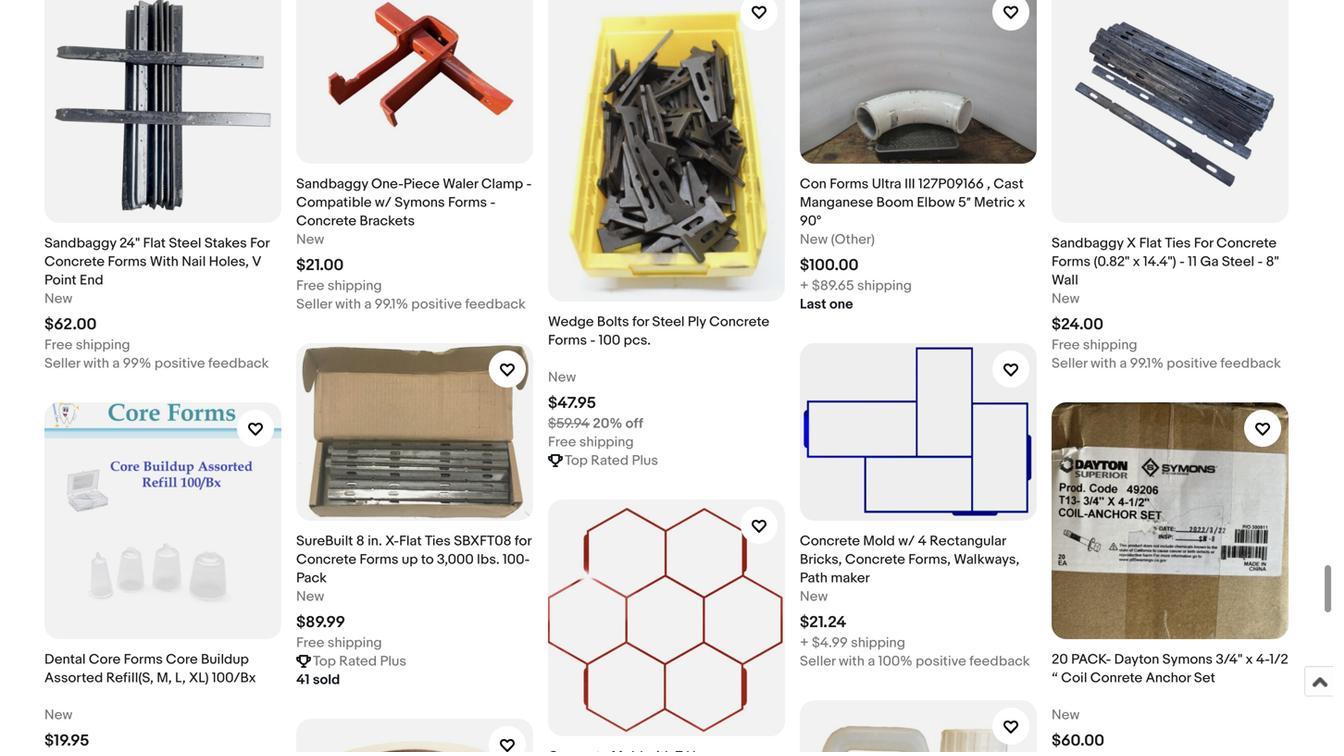 Task type: vqa. For each thing, say whether or not it's contained in the screenshot.
Pack
yes



Task type: describe. For each thing, give the bounding box(es) containing it.
boom
[[876, 194, 914, 211]]

$100.00 text field
[[800, 256, 859, 275]]

shipping inside sandbaggy one-piece waler clamp - compatible w/ symons forms - concrete brackets new $21.00 free shipping seller with a 99.1% positive feedback
[[327, 277, 382, 294]]

new inside concrete mold w/ 4 rectangular bricks, concrete forms, walkways, path maker new $21.24 + $4.99 shipping seller with a 100% positive feedback
[[800, 589, 828, 606]]

a inside concrete mold w/ 4 rectangular bricks, concrete forms, walkways, path maker new $21.24 + $4.99 shipping seller with a 100% positive feedback
[[868, 654, 875, 670]]

4-
[[1256, 652, 1270, 668]]

Last one text field
[[800, 295, 853, 314]]

ply
[[688, 314, 706, 331]]

4
[[918, 533, 927, 550]]

concrete up the bricks,
[[800, 533, 860, 550]]

$89.99
[[296, 613, 345, 633]]

Top Rated Plus text field
[[313, 653, 406, 671]]

sandbaggy for $62.00
[[44, 235, 116, 252]]

set
[[1194, 670, 1215, 687]]

last
[[800, 296, 826, 313]]

$89.65
[[812, 277, 854, 294]]

"
[[1052, 670, 1058, 687]]

new $19.95
[[44, 707, 89, 751]]

dayton
[[1114, 652, 1159, 668]]

new inside surebuilt 8 in. x-flat ties sbxft08 for concrete forms up to 3,000 lbs. 100- pack new $89.99 free shipping
[[296, 589, 324, 606]]

new text field for $89.99
[[296, 588, 324, 606]]

free shipping text field for $89.99
[[296, 634, 382, 653]]

sandbaggy x flat ties for concrete forms (0.82" x 14.4") - 11 ga steel - 8" wall new $24.00 free shipping seller with a 99.1% positive feedback
[[1052, 235, 1281, 372]]

bolts
[[597, 314, 629, 331]]

wall
[[1052, 272, 1078, 289]]

8
[[356, 533, 364, 550]]

127p09166
[[918, 176, 984, 192]]

sold
[[313, 672, 340, 689]]

$62.00 text field
[[44, 315, 97, 334]]

new text field for $62.00
[[44, 290, 72, 308]]

xl)
[[189, 670, 209, 687]]

steel for wedge bolts for steel ply concrete forms - 100 pcs.
[[652, 314, 685, 331]]

41
[[296, 672, 310, 689]]

holes,
[[209, 253, 249, 270]]

sandbaggy 24" flat steel stakes for concrete forms with nail holes, v point end new $62.00 free shipping seller with a 99% positive feedback
[[44, 235, 269, 372]]

mold
[[863, 533, 895, 550]]

clamp
[[481, 176, 523, 192]]

forms inside surebuilt 8 in. x-flat ties sbxft08 for concrete forms up to 3,000 lbs. 100- pack new $89.99 free shipping
[[360, 552, 399, 568]]

pcs.
[[624, 332, 651, 349]]

90°
[[800, 213, 821, 229]]

$19.95 text field
[[44, 732, 89, 751]]

shipping inside the sandbaggy x flat ties for concrete forms (0.82" x 14.4") - 11 ga steel - 8" wall new $24.00 free shipping seller with a 99.1% positive feedback
[[1083, 337, 1137, 353]]

seller inside sandbaggy one-piece waler clamp - compatible w/ symons forms - concrete brackets new $21.00 free shipping seller with a 99.1% positive feedback
[[296, 296, 332, 313]]

20%
[[593, 416, 622, 432]]

with inside sandbaggy 24" flat steel stakes for concrete forms with nail holes, v point end new $62.00 free shipping seller with a 99% positive feedback
[[83, 355, 109, 372]]

100/bx
[[212, 670, 256, 687]]

feedback inside concrete mold w/ 4 rectangular bricks, concrete forms, walkways, path maker new $21.24 + $4.99 shipping seller with a 100% positive feedback
[[969, 654, 1030, 670]]

Seller with a 99.1% positive feedback text field
[[1052, 354, 1281, 373]]

new inside the sandbaggy x flat ties for concrete forms (0.82" x 14.4") - 11 ga steel - 8" wall new $24.00 free shipping seller with a 99.1% positive feedback
[[1052, 290, 1080, 307]]

new text field for $21.00
[[296, 230, 324, 249]]

x inside 20 pack- dayton symons 3/4" x 4-1/2 " coil conrete anchor set
[[1246, 652, 1253, 668]]

to
[[421, 552, 434, 568]]

off
[[625, 416, 643, 432]]

$89.99 text field
[[296, 613, 345, 633]]

$100.00
[[800, 256, 859, 275]]

positive inside concrete mold w/ 4 rectangular bricks, concrete forms, walkways, path maker new $21.24 + $4.99 shipping seller with a 100% positive feedback
[[916, 654, 966, 670]]

steel inside the sandbaggy x flat ties for concrete forms (0.82" x 14.4") - 11 ga steel - 8" wall new $24.00 free shipping seller with a 99.1% positive feedback
[[1222, 253, 1254, 270]]

w/ inside concrete mold w/ 4 rectangular bricks, concrete forms, walkways, path maker new $21.24 + $4.99 shipping seller with a 100% positive feedback
[[898, 533, 915, 550]]

manganese
[[800, 194, 873, 211]]

for inside "wedge bolts for steel ply concrete forms - 100 pcs."
[[632, 314, 649, 331]]

sandbaggy for $24.00
[[1052, 235, 1124, 252]]

99.1% inside sandbaggy one-piece waler clamp - compatible w/ symons forms - concrete brackets new $21.00 free shipping seller with a 99.1% positive feedback
[[375, 296, 408, 313]]

concrete mold w/ 4 rectangular bricks, concrete forms, walkways, path maker new $21.24 + $4.99 shipping seller with a 100% positive feedback
[[800, 533, 1030, 670]]

anchor
[[1146, 670, 1191, 687]]

piece
[[404, 176, 440, 192]]

conrete
[[1090, 670, 1143, 687]]

shipping inside concrete mold w/ 4 rectangular bricks, concrete forms, walkways, path maker new $21.24 + $4.99 shipping seller with a 100% positive feedback
[[851, 635, 905, 652]]

41 sold
[[296, 672, 340, 689]]

with
[[150, 253, 179, 270]]

wedge
[[548, 314, 594, 331]]

path
[[800, 570, 828, 587]]

forms inside sandbaggy one-piece waler clamp - compatible w/ symons forms - concrete brackets new $21.00 free shipping seller with a 99.1% positive feedback
[[448, 194, 487, 211]]

+ inside concrete mold w/ 4 rectangular bricks, concrete forms, walkways, path maker new $21.24 + $4.99 shipping seller with a 100% positive feedback
[[800, 635, 809, 652]]

Seller with a 99% positive feedback text field
[[44, 354, 269, 373]]

3,000
[[437, 552, 474, 568]]

41 sold text field
[[296, 671, 340, 690]]

free shipping text field for $21.00
[[296, 277, 382, 295]]

New (Other) text field
[[800, 230, 875, 249]]

100%
[[878, 654, 913, 670]]

99.1% inside the sandbaggy x flat ties for concrete forms (0.82" x 14.4") - 11 ga steel - 8" wall new $24.00 free shipping seller with a 99.1% positive feedback
[[1130, 355, 1164, 372]]

- down clamp
[[490, 194, 496, 211]]

x inside "con forms ultra iii 127p09166 , cast manganese boom elbow 5″ metric x 90° new (other) $100.00 + $89.65 shipping last one"
[[1018, 194, 1025, 211]]

con
[[800, 176, 827, 192]]

$47.95
[[548, 394, 596, 413]]

compatible
[[296, 194, 372, 211]]

shipping inside sandbaggy 24" flat steel stakes for concrete forms with nail holes, v point end new $62.00 free shipping seller with a 99% positive feedback
[[76, 337, 130, 353]]

concrete inside the sandbaggy x flat ties for concrete forms (0.82" x 14.4") - 11 ga steel - 8" wall new $24.00 free shipping seller with a 99.1% positive feedback
[[1216, 235, 1277, 252]]

$60.00
[[1052, 732, 1104, 751]]

$21.00 text field
[[296, 256, 344, 275]]

new text field for $21.24
[[800, 588, 828, 606]]

free shipping text field for $24.00
[[1052, 336, 1137, 354]]

dental
[[44, 652, 86, 668]]

buildup
[[201, 652, 249, 668]]

1 core from the left
[[89, 652, 121, 668]]

20 pack- dayton symons 3/4" x 4-1/2 " coil conrete anchor set
[[1052, 652, 1288, 687]]

ga
[[1200, 253, 1219, 270]]

5″
[[958, 194, 971, 211]]

for inside surebuilt 8 in. x-flat ties sbxft08 for concrete forms up to 3,000 lbs. 100- pack new $89.99 free shipping
[[515, 533, 531, 550]]

end
[[80, 272, 103, 289]]

previous price $59.94 20% off text field
[[548, 415, 643, 433]]

in.
[[368, 533, 382, 550]]

new $60.00
[[1052, 707, 1104, 751]]

ultra
[[872, 176, 901, 192]]

free inside 'new $47.95 $59.94 20% off free shipping'
[[548, 434, 576, 451]]

metric
[[974, 194, 1015, 211]]

$21.00
[[296, 256, 344, 275]]

free inside sandbaggy one-piece waler clamp - compatible w/ symons forms - concrete brackets new $21.00 free shipping seller with a 99.1% positive feedback
[[296, 277, 324, 294]]

11
[[1188, 253, 1197, 270]]

99%
[[123, 355, 151, 372]]

bricks,
[[800, 552, 842, 568]]

steel for sandbaggy 24" flat steel stakes for concrete forms with nail holes, v point end new $62.00 free shipping seller with a 99% positive feedback
[[169, 235, 201, 252]]

Free shipping text field
[[44, 336, 130, 354]]

8"
[[1266, 253, 1279, 270]]

dental core forms core buildup assorted refill(s, m, l, xl) 100/bx
[[44, 652, 256, 687]]

feedback inside the sandbaggy x flat ties for concrete forms (0.82" x 14.4") - 11 ga steel - 8" wall new $24.00 free shipping seller with a 99.1% positive feedback
[[1220, 355, 1281, 372]]

m,
[[157, 670, 172, 687]]

a inside sandbaggy 24" flat steel stakes for concrete forms with nail holes, v point end new $62.00 free shipping seller with a 99% positive feedback
[[112, 355, 120, 372]]

Seller with a 100% positive feedback text field
[[800, 653, 1030, 671]]

forms inside the sandbaggy x flat ties for concrete forms (0.82" x 14.4") - 11 ga steel - 8" wall new $24.00 free shipping seller with a 99.1% positive feedback
[[1052, 253, 1091, 270]]

x-
[[385, 533, 399, 550]]

flat for $24.00
[[1139, 235, 1162, 252]]

positive inside sandbaggy 24" flat steel stakes for concrete forms with nail holes, v point end new $62.00 free shipping seller with a 99% positive feedback
[[154, 355, 205, 372]]

pack-
[[1071, 652, 1111, 668]]

x
[[1127, 235, 1136, 252]]

con forms ultra iii 127p09166 , cast manganese boom elbow 5″ metric x 90° new (other) $100.00 + $89.65 shipping last one
[[800, 176, 1025, 313]]

1/2
[[1270, 652, 1288, 668]]

assorted
[[44, 670, 103, 687]]

shipping inside "con forms ultra iii 127p09166 , cast manganese boom elbow 5″ metric x 90° new (other) $100.00 + $89.65 shipping last one"
[[857, 277, 912, 294]]

surebuilt
[[296, 533, 353, 550]]

for inside the sandbaggy x flat ties for concrete forms (0.82" x 14.4") - 11 ga steel - 8" wall new $24.00 free shipping seller with a 99.1% positive feedback
[[1194, 235, 1213, 252]]



Task type: locate. For each thing, give the bounding box(es) containing it.
3/4"
[[1216, 652, 1243, 668]]

w/ up "brackets"
[[375, 194, 392, 211]]

concrete up 8"
[[1216, 235, 1277, 252]]

concrete up point at the left top of the page
[[44, 253, 105, 270]]

(0.82"
[[1094, 253, 1130, 270]]

free down $21.00 text box
[[296, 277, 324, 294]]

new text field down point at the left top of the page
[[44, 290, 72, 308]]

steel inside sandbaggy 24" flat steel stakes for concrete forms with nail holes, v point end new $62.00 free shipping seller with a 99% positive feedback
[[169, 235, 201, 252]]

w/ inside sandbaggy one-piece waler clamp - compatible w/ symons forms - concrete brackets new $21.00 free shipping seller with a 99.1% positive feedback
[[375, 194, 392, 211]]

flat right the x
[[1139, 235, 1162, 252]]

rectangular
[[930, 533, 1006, 550]]

concrete inside "wedge bolts for steel ply concrete forms - 100 pcs."
[[709, 314, 769, 331]]

x down cast in the top of the page
[[1018, 194, 1025, 211]]

$21.24 text field
[[800, 613, 846, 633]]

x inside the sandbaggy x flat ties for concrete forms (0.82" x 14.4") - 11 ga steel - 8" wall new $24.00 free shipping seller with a 99.1% positive feedback
[[1133, 253, 1140, 270]]

new up $19.95 text box at bottom left
[[44, 707, 72, 724]]

2 horizontal spatial sandbaggy
[[1052, 235, 1124, 252]]

sandbaggy inside sandbaggy 24" flat steel stakes for concrete forms with nail holes, v point end new $62.00 free shipping seller with a 99% positive feedback
[[44, 235, 116, 252]]

+ up the last
[[800, 277, 809, 294]]

new text field for $60.00
[[1052, 706, 1080, 725]]

free shipping text field down '$24.00' text box
[[1052, 336, 1137, 354]]

new text field down wall
[[1052, 290, 1080, 308]]

0 vertical spatial rated
[[591, 453, 629, 469]]

1 horizontal spatial for
[[1194, 235, 1213, 252]]

top down $59.94
[[565, 453, 588, 469]]

free shipping text field down 20%
[[548, 433, 634, 452]]

1 horizontal spatial plus
[[632, 453, 658, 469]]

plus
[[632, 453, 658, 469], [380, 654, 406, 670]]

seller down free shipping text field
[[44, 355, 80, 372]]

$19.95
[[44, 732, 89, 751]]

2 horizontal spatial steel
[[1222, 253, 1254, 270]]

plus down off
[[632, 453, 658, 469]]

positive inside sandbaggy one-piece waler clamp - compatible w/ symons forms - concrete brackets new $21.00 free shipping seller with a 99.1% positive feedback
[[411, 296, 462, 313]]

$59.94
[[548, 416, 590, 432]]

sandbaggy for $21.00
[[296, 176, 368, 192]]

1 horizontal spatial sandbaggy
[[296, 176, 368, 192]]

0 horizontal spatial core
[[89, 652, 121, 668]]

plus for top rated plus text field
[[380, 654, 406, 670]]

2 core from the left
[[166, 652, 198, 668]]

0 horizontal spatial top
[[313, 654, 336, 670]]

wedge bolts for steel ply concrete forms - 100 pcs.
[[548, 314, 769, 349]]

ties up 11 at the top
[[1165, 235, 1191, 252]]

forms up the manganese
[[830, 176, 869, 192]]

free down '$24.00' text box
[[1052, 337, 1080, 353]]

new inside "con forms ultra iii 127p09166 , cast manganese boom elbow 5″ metric x 90° new (other) $100.00 + $89.65 shipping last one"
[[800, 231, 828, 248]]

with down '$24.00' text box
[[1091, 355, 1116, 372]]

forms down in.
[[360, 552, 399, 568]]

0 horizontal spatial steel
[[169, 235, 201, 252]]

ties inside surebuilt 8 in. x-flat ties sbxft08 for concrete forms up to 3,000 lbs. 100- pack new $89.99 free shipping
[[425, 533, 451, 550]]

top inside text field
[[313, 654, 336, 670]]

(other)
[[831, 231, 875, 248]]

top for top rated plus text field
[[313, 654, 336, 670]]

Free shipping text field
[[296, 277, 382, 295], [1052, 336, 1137, 354], [548, 433, 634, 452], [296, 634, 382, 653]]

sandbaggy inside sandbaggy one-piece waler clamp - compatible w/ symons forms - concrete brackets new $21.00 free shipping seller with a 99.1% positive feedback
[[296, 176, 368, 192]]

new text field up the $60.00 text box
[[1052, 706, 1080, 725]]

with inside sandbaggy one-piece waler clamp - compatible w/ symons forms - concrete brackets new $21.00 free shipping seller with a 99.1% positive feedback
[[335, 296, 361, 313]]

top for top rated plus text box
[[565, 453, 588, 469]]

+ left the $4.99
[[800, 635, 809, 652]]

plus inside text box
[[632, 453, 658, 469]]

concrete right ply
[[709, 314, 769, 331]]

symons
[[395, 194, 445, 211], [1162, 652, 1213, 668]]

coil
[[1061, 670, 1087, 687]]

pack
[[296, 570, 327, 587]]

1 vertical spatial for
[[515, 533, 531, 550]]

2 + from the top
[[800, 635, 809, 652]]

v
[[252, 253, 261, 270]]

new down wall
[[1052, 290, 1080, 307]]

plus inside text field
[[380, 654, 406, 670]]

$21.24
[[800, 613, 846, 633]]

free down $59.94
[[548, 434, 576, 451]]

1 vertical spatial new text field
[[548, 369, 576, 387]]

seller down the $4.99
[[800, 654, 836, 670]]

steel up nail
[[169, 235, 201, 252]]

14.4")
[[1143, 253, 1176, 270]]

new
[[296, 231, 324, 248], [800, 231, 828, 248], [44, 290, 72, 307], [1052, 290, 1080, 307], [548, 369, 576, 386], [296, 589, 324, 606], [800, 589, 828, 606], [44, 707, 72, 724], [1052, 707, 1080, 724]]

2 horizontal spatial flat
[[1139, 235, 1162, 252]]

2 for from the left
[[1194, 235, 1213, 252]]

top rated plus up sold
[[313, 654, 406, 670]]

new text field up $47.95 on the left bottom of the page
[[548, 369, 576, 387]]

$47.95 text field
[[548, 394, 596, 413]]

core up l,
[[166, 652, 198, 668]]

,
[[987, 176, 990, 192]]

new down pack
[[296, 589, 324, 606]]

new text field up $21.00 text box
[[296, 230, 324, 249]]

+ inside "con forms ultra iii 127p09166 , cast manganese boom elbow 5″ metric x 90° new (other) $100.00 + $89.65 shipping last one"
[[800, 277, 809, 294]]

$60.00 text field
[[1052, 732, 1104, 751]]

0 horizontal spatial sandbaggy
[[44, 235, 116, 252]]

1 horizontal spatial rated
[[591, 453, 629, 469]]

ties up to
[[425, 533, 451, 550]]

l,
[[175, 670, 186, 687]]

for up 100-
[[515, 533, 531, 550]]

1 vertical spatial steel
[[1222, 253, 1254, 270]]

shipping down $62.00 text box
[[76, 337, 130, 353]]

1 vertical spatial x
[[1133, 253, 1140, 270]]

0 vertical spatial new text field
[[44, 290, 72, 308]]

elbow
[[917, 194, 955, 211]]

flat for $62.00
[[143, 235, 166, 252]]

steel left ply
[[652, 314, 685, 331]]

free inside the sandbaggy x flat ties for concrete forms (0.82" x 14.4") - 11 ga steel - 8" wall new $24.00 free shipping seller with a 99.1% positive feedback
[[1052, 337, 1080, 353]]

forms up wall
[[1052, 253, 1091, 270]]

1 horizontal spatial top rated plus
[[565, 453, 658, 469]]

new inside the new $19.95
[[44, 707, 72, 724]]

1 horizontal spatial steel
[[652, 314, 685, 331]]

$24.00 text field
[[1052, 315, 1103, 334]]

$4.99
[[812, 635, 848, 652]]

shipping up 100%
[[851, 635, 905, 652]]

walkways,
[[954, 552, 1019, 568]]

0 horizontal spatial flat
[[143, 235, 166, 252]]

rated for top rated plus text field
[[339, 654, 377, 670]]

plus for top rated plus text box
[[632, 453, 658, 469]]

sbxft08
[[454, 533, 512, 550]]

up
[[402, 552, 418, 568]]

cast
[[994, 176, 1024, 192]]

2 horizontal spatial new text field
[[1052, 706, 1080, 725]]

forms inside "wedge bolts for steel ply concrete forms - 100 pcs."
[[548, 332, 587, 349]]

with inside the sandbaggy x flat ties for concrete forms (0.82" x 14.4") - 11 ga steel - 8" wall new $24.00 free shipping seller with a 99.1% positive feedback
[[1091, 355, 1116, 372]]

0 horizontal spatial symons
[[395, 194, 445, 211]]

0 horizontal spatial new text field
[[44, 290, 72, 308]]

steel right ga
[[1222, 253, 1254, 270]]

0 vertical spatial ties
[[1165, 235, 1191, 252]]

0 horizontal spatial for
[[250, 235, 269, 252]]

forms up refill(s,
[[124, 652, 163, 668]]

forms inside sandbaggy 24" flat steel stakes for concrete forms with nail holes, v point end new $62.00 free shipping seller with a 99% positive feedback
[[108, 253, 147, 270]]

flat inside surebuilt 8 in. x-flat ties sbxft08 for concrete forms up to 3,000 lbs. 100- pack new $89.99 free shipping
[[399, 533, 422, 550]]

+ $89.65 shipping text field
[[800, 277, 912, 295]]

symons inside 20 pack- dayton symons 3/4" x 4-1/2 " coil conrete anchor set
[[1162, 652, 1213, 668]]

0 horizontal spatial x
[[1018, 194, 1025, 211]]

new inside sandbaggy 24" flat steel stakes for concrete forms with nail holes, v point end new $62.00 free shipping seller with a 99% positive feedback
[[44, 290, 72, 307]]

flat inside the sandbaggy x flat ties for concrete forms (0.82" x 14.4") - 11 ga steel - 8" wall new $24.00 free shipping seller with a 99.1% positive feedback
[[1139, 235, 1162, 252]]

0 vertical spatial w/
[[375, 194, 392, 211]]

with down free shipping text field
[[83, 355, 109, 372]]

brackets
[[360, 213, 415, 229]]

new down 90°
[[800, 231, 828, 248]]

new inside 'new $47.95 $59.94 20% off free shipping'
[[548, 369, 576, 386]]

$62.00
[[44, 315, 97, 334]]

top rated plus for top rated plus text box
[[565, 453, 658, 469]]

New text field
[[296, 230, 324, 249], [1052, 290, 1080, 308], [296, 588, 324, 606], [800, 588, 828, 606], [44, 706, 72, 725]]

1 horizontal spatial core
[[166, 652, 198, 668]]

0 horizontal spatial for
[[515, 533, 531, 550]]

shipping
[[327, 277, 382, 294], [857, 277, 912, 294], [76, 337, 130, 353], [1083, 337, 1137, 353], [579, 434, 634, 451], [327, 635, 382, 652], [851, 635, 905, 652]]

with down $21.00
[[335, 296, 361, 313]]

feedback inside sandbaggy 24" flat steel stakes for concrete forms with nail holes, v point end new $62.00 free shipping seller with a 99% positive feedback
[[208, 355, 269, 372]]

maker
[[831, 570, 870, 587]]

new text field down pack
[[296, 588, 324, 606]]

flat up the up
[[399, 533, 422, 550]]

new inside sandbaggy one-piece waler clamp - compatible w/ symons forms - concrete brackets new $21.00 free shipping seller with a 99.1% positive feedback
[[296, 231, 324, 248]]

new text field for $47.95
[[548, 369, 576, 387]]

refill(s,
[[106, 670, 154, 687]]

flat up with
[[143, 235, 166, 252]]

free inside sandbaggy 24" flat steel stakes for concrete forms with nail holes, v point end new $62.00 free shipping seller with a 99% positive feedback
[[44, 337, 73, 353]]

1 vertical spatial symons
[[1162, 652, 1213, 668]]

0 vertical spatial symons
[[395, 194, 445, 211]]

flat inside sandbaggy 24" flat steel stakes for concrete forms with nail holes, v point end new $62.00 free shipping seller with a 99% positive feedback
[[143, 235, 166, 252]]

top up sold
[[313, 654, 336, 670]]

new up the $60.00 text box
[[1052, 707, 1080, 724]]

shipping down $21.00 text box
[[327, 277, 382, 294]]

with down + $4.99 shipping text box
[[839, 654, 865, 670]]

for
[[250, 235, 269, 252], [1194, 235, 1213, 252]]

symons inside sandbaggy one-piece waler clamp - compatible w/ symons forms - concrete brackets new $21.00 free shipping seller with a 99.1% positive feedback
[[395, 194, 445, 211]]

new inside new $60.00
[[1052, 707, 1080, 724]]

$24.00
[[1052, 315, 1103, 334]]

top rated plus down 20%
[[565, 453, 658, 469]]

0 vertical spatial plus
[[632, 453, 658, 469]]

point
[[44, 272, 77, 289]]

1 + from the top
[[800, 277, 809, 294]]

- inside "wedge bolts for steel ply concrete forms - 100 pcs."
[[590, 332, 596, 349]]

New text field
[[44, 290, 72, 308], [548, 369, 576, 387], [1052, 706, 1080, 725]]

1 horizontal spatial new text field
[[548, 369, 576, 387]]

top
[[565, 453, 588, 469], [313, 654, 336, 670]]

0 horizontal spatial 99.1%
[[375, 296, 408, 313]]

2 vertical spatial new text field
[[1052, 706, 1080, 725]]

top inside text box
[[565, 453, 588, 469]]

- right clamp
[[526, 176, 532, 192]]

new down path
[[800, 589, 828, 606]]

+
[[800, 277, 809, 294], [800, 635, 809, 652]]

core up refill(s,
[[89, 652, 121, 668]]

sandbaggy up (0.82"
[[1052, 235, 1124, 252]]

new up $47.95 on the left bottom of the page
[[548, 369, 576, 386]]

with inside concrete mold w/ 4 rectangular bricks, concrete forms, walkways, path maker new $21.24 + $4.99 shipping seller with a 100% positive feedback
[[839, 654, 865, 670]]

a inside sandbaggy one-piece waler clamp - compatible w/ symons forms - concrete brackets new $21.00 free shipping seller with a 99.1% positive feedback
[[364, 296, 372, 313]]

one-
[[371, 176, 404, 192]]

20
[[1052, 652, 1068, 668]]

1 vertical spatial plus
[[380, 654, 406, 670]]

- left 100
[[590, 332, 596, 349]]

for
[[632, 314, 649, 331], [515, 533, 531, 550]]

plus down surebuilt 8 in. x-flat ties sbxft08 for concrete forms up to 3,000 lbs. 100- pack new $89.99 free shipping
[[380, 654, 406, 670]]

new up $21.00 text box
[[296, 231, 324, 248]]

1 horizontal spatial for
[[632, 314, 649, 331]]

shipping up top rated plus text field
[[327, 635, 382, 652]]

sandbaggy inside the sandbaggy x flat ties for concrete forms (0.82" x 14.4") - 11 ga steel - 8" wall new $24.00 free shipping seller with a 99.1% positive feedback
[[1052, 235, 1124, 252]]

shipping right $89.65
[[857, 277, 912, 294]]

rated for top rated plus text box
[[591, 453, 629, 469]]

1 horizontal spatial top
[[565, 453, 588, 469]]

1 vertical spatial +
[[800, 635, 809, 652]]

shipping inside 'new $47.95 $59.94 20% off free shipping'
[[579, 434, 634, 451]]

feedback inside sandbaggy one-piece waler clamp - compatible w/ symons forms - concrete brackets new $21.00 free shipping seller with a 99.1% positive feedback
[[465, 296, 526, 313]]

seller down '$24.00' text box
[[1052, 355, 1087, 372]]

1 vertical spatial 99.1%
[[1130, 355, 1164, 372]]

sandbaggy up "compatible"
[[296, 176, 368, 192]]

rated inside text box
[[591, 453, 629, 469]]

1 for from the left
[[250, 235, 269, 252]]

0 vertical spatial +
[[800, 277, 809, 294]]

lbs.
[[477, 552, 500, 568]]

1 horizontal spatial ties
[[1165, 235, 1191, 252]]

core
[[89, 652, 121, 668], [166, 652, 198, 668]]

0 vertical spatial steel
[[169, 235, 201, 252]]

1 vertical spatial rated
[[339, 654, 377, 670]]

new text field for $19.95
[[44, 706, 72, 725]]

24"
[[119, 235, 140, 252]]

rated down 20%
[[591, 453, 629, 469]]

free shipping text field down $89.99 text field
[[296, 634, 382, 653]]

new down point at the left top of the page
[[44, 290, 72, 307]]

free down $62.00 text box
[[44, 337, 73, 353]]

a inside the sandbaggy x flat ties for concrete forms (0.82" x 14.4") - 11 ga steel - 8" wall new $24.00 free shipping seller with a 99.1% positive feedback
[[1120, 355, 1127, 372]]

1 horizontal spatial symons
[[1162, 652, 1213, 668]]

forms inside "con forms ultra iii 127p09166 , cast manganese boom elbow 5″ metric x 90° new (other) $100.00 + $89.65 shipping last one"
[[830, 176, 869, 192]]

a
[[364, 296, 372, 313], [112, 355, 120, 372], [1120, 355, 1127, 372], [868, 654, 875, 670]]

free inside surebuilt 8 in. x-flat ties sbxft08 for concrete forms up to 3,000 lbs. 100- pack new $89.99 free shipping
[[296, 635, 324, 652]]

forms inside dental core forms core buildup assorted refill(s, m, l, xl) 100/bx
[[124, 652, 163, 668]]

for up v
[[250, 235, 269, 252]]

seller inside the sandbaggy x flat ties for concrete forms (0.82" x 14.4") - 11 ga steel - 8" wall new $24.00 free shipping seller with a 99.1% positive feedback
[[1052, 355, 1087, 372]]

0 horizontal spatial ties
[[425, 533, 451, 550]]

sandbaggy up end
[[44, 235, 116, 252]]

for up 'pcs.'
[[632, 314, 649, 331]]

new text field down path
[[800, 588, 828, 606]]

rated inside text field
[[339, 654, 377, 670]]

for inside sandbaggy 24" flat steel stakes for concrete forms with nail holes, v point end new $62.00 free shipping seller with a 99% positive feedback
[[250, 235, 269, 252]]

100
[[599, 332, 620, 349]]

concrete down mold
[[845, 552, 905, 568]]

top rated plus for top rated plus text field
[[313, 654, 406, 670]]

for up ga
[[1194, 235, 1213, 252]]

0 horizontal spatial w/
[[375, 194, 392, 211]]

0 vertical spatial top
[[565, 453, 588, 469]]

waler
[[443, 176, 478, 192]]

1 vertical spatial ties
[[425, 533, 451, 550]]

1 horizontal spatial flat
[[399, 533, 422, 550]]

positive inside the sandbaggy x flat ties for concrete forms (0.82" x 14.4") - 11 ga steel - 8" wall new $24.00 free shipping seller with a 99.1% positive feedback
[[1167, 355, 1217, 372]]

1 horizontal spatial x
[[1133, 253, 1140, 270]]

forms down waler at the top of page
[[448, 194, 487, 211]]

1 vertical spatial top rated plus
[[313, 654, 406, 670]]

free down $89.99 text field
[[296, 635, 324, 652]]

surebuilt 8 in. x-flat ties sbxft08 for concrete forms up to 3,000 lbs. 100- pack new $89.99 free shipping
[[296, 533, 531, 652]]

0 vertical spatial for
[[632, 314, 649, 331]]

2 horizontal spatial x
[[1246, 652, 1253, 668]]

0 vertical spatial top rated plus
[[565, 453, 658, 469]]

2 vertical spatial steel
[[652, 314, 685, 331]]

free shipping text field down $21.00
[[296, 277, 382, 295]]

new text field for $24.00
[[1052, 290, 1080, 308]]

concrete down "surebuilt"
[[296, 552, 356, 568]]

symons down the piece on the top
[[395, 194, 445, 211]]

with
[[335, 296, 361, 313], [83, 355, 109, 372], [1091, 355, 1116, 372], [839, 654, 865, 670]]

+ $4.99 shipping text field
[[800, 634, 905, 653]]

w/ left 4
[[898, 533, 915, 550]]

new text field up $19.95 text box at bottom left
[[44, 706, 72, 725]]

nail
[[182, 253, 206, 270]]

shipping down 20%
[[579, 434, 634, 451]]

concrete
[[296, 213, 356, 229], [1216, 235, 1277, 252], [44, 253, 105, 270], [709, 314, 769, 331], [800, 533, 860, 550], [296, 552, 356, 568], [845, 552, 905, 568]]

flat
[[143, 235, 166, 252], [1139, 235, 1162, 252], [399, 533, 422, 550]]

one
[[829, 296, 853, 313]]

- left 8"
[[1257, 253, 1263, 270]]

- left 11 at the top
[[1179, 253, 1185, 270]]

0 horizontal spatial rated
[[339, 654, 377, 670]]

rated up sold
[[339, 654, 377, 670]]

1 vertical spatial w/
[[898, 533, 915, 550]]

ties inside the sandbaggy x flat ties for concrete forms (0.82" x 14.4") - 11 ga steel - 8" wall new $24.00 free shipping seller with a 99.1% positive feedback
[[1165, 235, 1191, 252]]

forms down wedge
[[548, 332, 587, 349]]

x left '4-'
[[1246, 652, 1253, 668]]

forms down 24"
[[108, 253, 147, 270]]

ties
[[1165, 235, 1191, 252], [425, 533, 451, 550]]

concrete inside sandbaggy one-piece waler clamp - compatible w/ symons forms - concrete brackets new $21.00 free shipping seller with a 99.1% positive feedback
[[296, 213, 356, 229]]

Top Rated Plus text field
[[565, 452, 658, 470]]

0 vertical spatial x
[[1018, 194, 1025, 211]]

2 vertical spatial x
[[1246, 652, 1253, 668]]

seller inside sandbaggy 24" flat steel stakes for concrete forms with nail holes, v point end new $62.00 free shipping seller with a 99% positive feedback
[[44, 355, 80, 372]]

1 horizontal spatial 99.1%
[[1130, 355, 1164, 372]]

shipping inside surebuilt 8 in. x-flat ties sbxft08 for concrete forms up to 3,000 lbs. 100- pack new $89.99 free shipping
[[327, 635, 382, 652]]

concrete inside sandbaggy 24" flat steel stakes for concrete forms with nail holes, v point end new $62.00 free shipping seller with a 99% positive feedback
[[44, 253, 105, 270]]

new $47.95 $59.94 20% off free shipping
[[548, 369, 643, 451]]

concrete down "compatible"
[[296, 213, 356, 229]]

0 vertical spatial 99.1%
[[375, 296, 408, 313]]

Seller with a 99.1% positive feedback text field
[[296, 295, 526, 314]]

1 vertical spatial top
[[313, 654, 336, 670]]

x down the x
[[1133, 253, 1140, 270]]

seller down $21.00 text box
[[296, 296, 332, 313]]

1 horizontal spatial w/
[[898, 533, 915, 550]]

100-
[[503, 552, 530, 568]]

sandbaggy one-piece waler clamp - compatible w/ symons forms - concrete brackets new $21.00 free shipping seller with a 99.1% positive feedback
[[296, 176, 532, 313]]

stakes
[[204, 235, 247, 252]]

symons up "set"
[[1162, 652, 1213, 668]]

seller inside concrete mold w/ 4 rectangular bricks, concrete forms, walkways, path maker new $21.24 + $4.99 shipping seller with a 100% positive feedback
[[800, 654, 836, 670]]

iii
[[905, 176, 915, 192]]

0 horizontal spatial top rated plus
[[313, 654, 406, 670]]

shipping down $24.00
[[1083, 337, 1137, 353]]

0 horizontal spatial plus
[[380, 654, 406, 670]]

steel inside "wedge bolts for steel ply concrete forms - 100 pcs."
[[652, 314, 685, 331]]

concrete inside surebuilt 8 in. x-flat ties sbxft08 for concrete forms up to 3,000 lbs. 100- pack new $89.99 free shipping
[[296, 552, 356, 568]]



